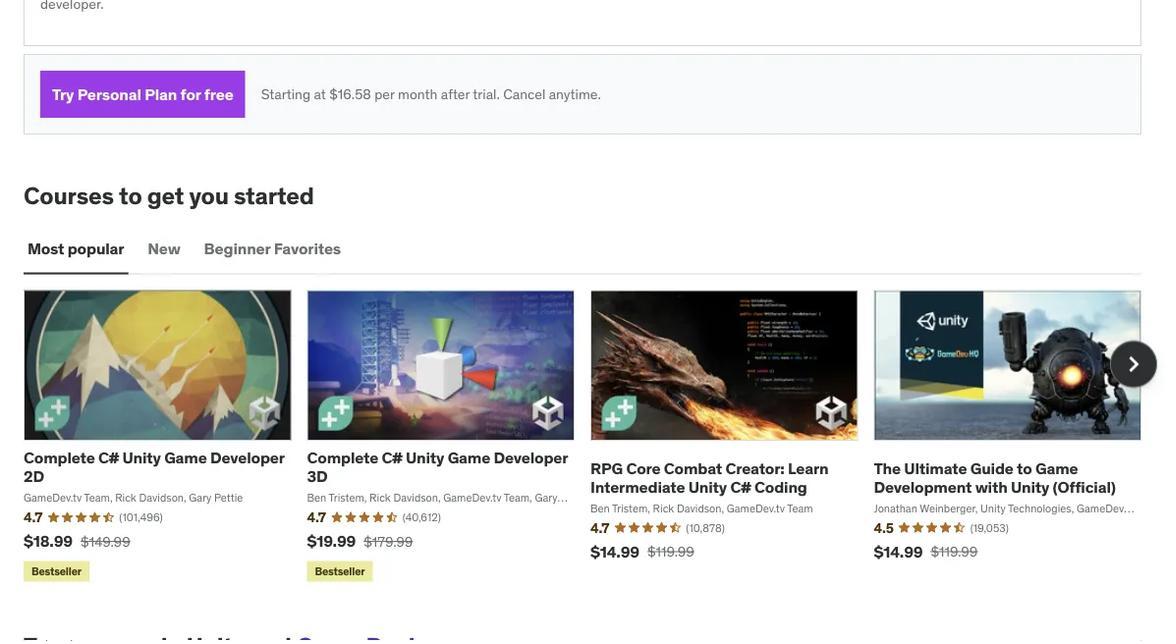Task type: locate. For each thing, give the bounding box(es) containing it.
1 horizontal spatial developer
[[494, 448, 568, 468]]

complete c# unity game developer 3d link
[[307, 448, 568, 487]]

0 horizontal spatial c#
[[98, 448, 119, 468]]

beginner
[[204, 239, 270, 259]]

new button
[[144, 226, 184, 273]]

complete inside "complete c# unity game developer 3d"
[[307, 448, 378, 468]]

0 horizontal spatial developer
[[210, 448, 284, 468]]

2 horizontal spatial c#
[[730, 477, 751, 497]]

rpg
[[590, 458, 623, 478]]

developer
[[210, 448, 284, 468], [494, 448, 568, 468]]

3d
[[307, 467, 328, 487]]

try personal plan for free link
[[40, 71, 245, 118]]

1 horizontal spatial complete
[[307, 448, 378, 468]]

unity
[[122, 448, 161, 468], [406, 448, 444, 468], [688, 477, 727, 497], [1011, 477, 1049, 497]]

1 horizontal spatial game
[[448, 448, 490, 468]]

developer inside complete c# unity game developer 2d
[[210, 448, 284, 468]]

most popular button
[[24, 226, 128, 273]]

core
[[626, 458, 661, 478]]

2 complete from the left
[[307, 448, 378, 468]]

free
[[204, 84, 233, 104]]

c# right 3d
[[382, 448, 402, 468]]

to left get
[[119, 181, 142, 210]]

c#
[[98, 448, 119, 468], [382, 448, 402, 468], [730, 477, 751, 497]]

game inside "complete c# unity game developer 3d"
[[448, 448, 490, 468]]

developer for complete c# unity game developer 2d
[[210, 448, 284, 468]]

0 horizontal spatial complete
[[24, 448, 95, 468]]

complete c# unity game developer 3d
[[307, 448, 568, 487]]

2 horizontal spatial game
[[1035, 458, 1078, 478]]

courses to get you started
[[24, 181, 314, 210]]

the
[[874, 458, 901, 478]]

unity inside the ultimate guide to game development with unity (official)
[[1011, 477, 1049, 497]]

1 horizontal spatial c#
[[382, 448, 402, 468]]

anytime.
[[549, 85, 601, 103]]

beginner favorites
[[204, 239, 341, 259]]

coding
[[754, 477, 807, 497]]

1 complete from the left
[[24, 448, 95, 468]]

(official)
[[1053, 477, 1116, 497]]

0 horizontal spatial game
[[164, 448, 207, 468]]

$16.58
[[329, 85, 371, 103]]

personal
[[77, 84, 141, 104]]

unity inside "complete c# unity game developer 3d"
[[406, 448, 444, 468]]

intermediate
[[590, 477, 685, 497]]

rpg core combat creator: learn intermediate unity c# coding
[[590, 458, 829, 497]]

0 horizontal spatial to
[[119, 181, 142, 210]]

month
[[398, 85, 438, 103]]

c# inside complete c# unity game developer 2d
[[98, 448, 119, 468]]

carousel element
[[24, 290, 1157, 586]]

game inside complete c# unity game developer 2d
[[164, 448, 207, 468]]

complete c# unity game developer 2d
[[24, 448, 284, 487]]

complete inside complete c# unity game developer 2d
[[24, 448, 95, 468]]

complete c# unity game developer 2d link
[[24, 448, 284, 487]]

to
[[119, 181, 142, 210], [1017, 458, 1032, 478]]

game
[[164, 448, 207, 468], [448, 448, 490, 468], [1035, 458, 1078, 478]]

game inside the ultimate guide to game development with unity (official)
[[1035, 458, 1078, 478]]

for
[[180, 84, 201, 104]]

developer inside "complete c# unity game developer 3d"
[[494, 448, 568, 468]]

game for complete c# unity game developer 2d
[[164, 448, 207, 468]]

2 developer from the left
[[494, 448, 568, 468]]

combat
[[664, 458, 722, 478]]

you
[[189, 181, 229, 210]]

1 vertical spatial to
[[1017, 458, 1032, 478]]

c# right 2d
[[98, 448, 119, 468]]

1 developer from the left
[[210, 448, 284, 468]]

c# left coding
[[730, 477, 751, 497]]

c# inside "complete c# unity game developer 3d"
[[382, 448, 402, 468]]

0 vertical spatial to
[[119, 181, 142, 210]]

developer left 3d
[[210, 448, 284, 468]]

the ultimate guide to game development with unity (official) link
[[874, 458, 1116, 497]]

most popular
[[28, 239, 124, 259]]

beginner favorites button
[[200, 226, 345, 273]]

developer left rpg at the right
[[494, 448, 568, 468]]

1 horizontal spatial to
[[1017, 458, 1032, 478]]

next image
[[1118, 349, 1149, 380]]

rpg core combat creator: learn intermediate unity c# coding link
[[590, 458, 829, 497]]

complete for 2d
[[24, 448, 95, 468]]

complete
[[24, 448, 95, 468], [307, 448, 378, 468]]

creator:
[[725, 458, 785, 478]]

to right guide
[[1017, 458, 1032, 478]]



Task type: vqa. For each thing, say whether or not it's contained in the screenshot.
ratings 'dropdown button'
no



Task type: describe. For each thing, give the bounding box(es) containing it.
popular
[[67, 239, 124, 259]]

with
[[975, 477, 1008, 497]]

starting
[[261, 85, 310, 103]]

2d
[[24, 467, 44, 487]]

learn
[[788, 458, 829, 478]]

at
[[314, 85, 326, 103]]

the ultimate guide to game development with unity (official)
[[874, 458, 1116, 497]]

starting at $16.58 per month after trial. cancel anytime.
[[261, 85, 601, 103]]

unity inside complete c# unity game developer 2d
[[122, 448, 161, 468]]

to inside the ultimate guide to game development with unity (official)
[[1017, 458, 1032, 478]]

guide
[[970, 458, 1014, 478]]

c# inside rpg core combat creator: learn intermediate unity c# coding
[[730, 477, 751, 497]]

per
[[374, 85, 395, 103]]

most
[[28, 239, 64, 259]]

development
[[874, 477, 972, 497]]

started
[[234, 181, 314, 210]]

try personal plan for free
[[52, 84, 233, 104]]

trial.
[[473, 85, 500, 103]]

get
[[147, 181, 184, 210]]

unity inside rpg core combat creator: learn intermediate unity c# coding
[[688, 477, 727, 497]]

after
[[441, 85, 470, 103]]

complete for 3d
[[307, 448, 378, 468]]

ultimate
[[904, 458, 967, 478]]

courses
[[24, 181, 114, 210]]

cancel
[[503, 85, 545, 103]]

plan
[[145, 84, 177, 104]]

game for complete c# unity game developer 3d
[[448, 448, 490, 468]]

new
[[148, 239, 180, 259]]

favorites
[[274, 239, 341, 259]]

c# for 3d
[[382, 448, 402, 468]]

try
[[52, 84, 74, 104]]

developer for complete c# unity game developer 3d
[[494, 448, 568, 468]]

c# for 2d
[[98, 448, 119, 468]]



